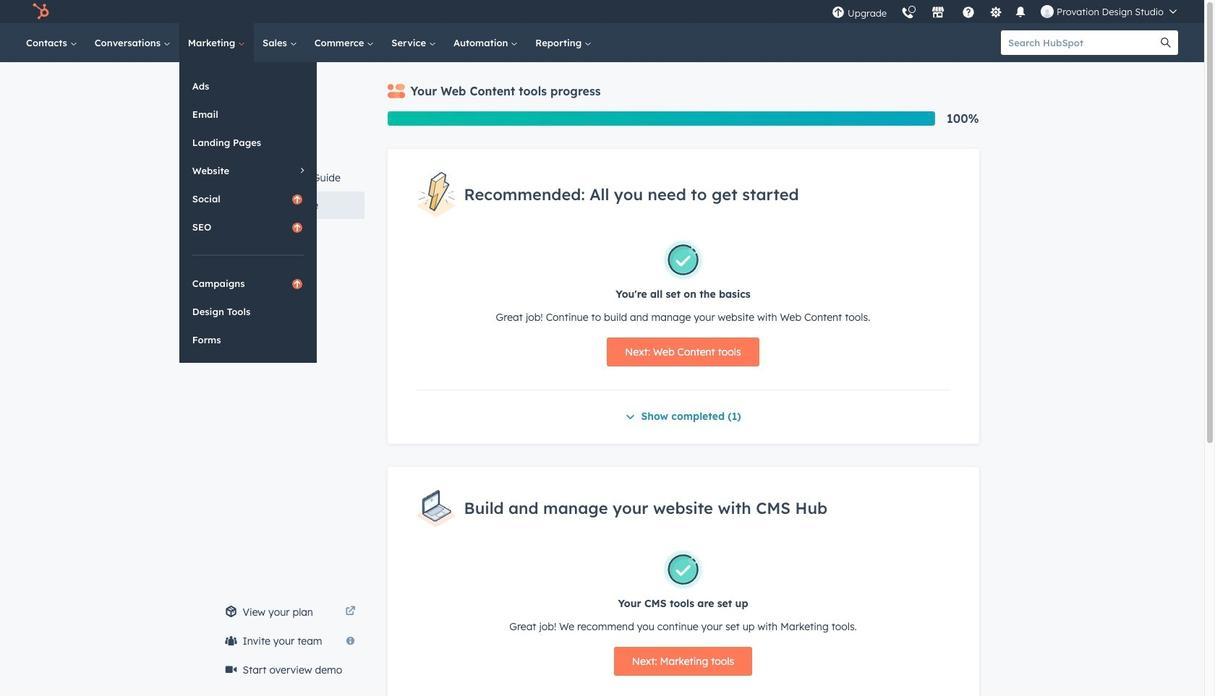 Task type: describe. For each thing, give the bounding box(es) containing it.
2 link opens in a new window image from the top
[[346, 607, 356, 618]]

banner inside user guides element
[[225, 80, 364, 103]]

Search HubSpot search field
[[1002, 30, 1154, 55]]

marketplaces image
[[932, 7, 945, 20]]

marketing menu
[[179, 62, 317, 363]]

james peterson image
[[1042, 5, 1055, 18]]



Task type: locate. For each thing, give the bounding box(es) containing it.
user guides element
[[217, 62, 364, 219]]

progress bar
[[388, 111, 936, 126]]

1 link opens in a new window image from the top
[[346, 604, 356, 622]]

link opens in a new window image
[[346, 604, 356, 622], [346, 607, 356, 618]]

banner
[[225, 80, 364, 103]]

menu
[[825, 0, 1188, 23]]



Task type: vqa. For each thing, say whether or not it's contained in the screenshot.
create
no



